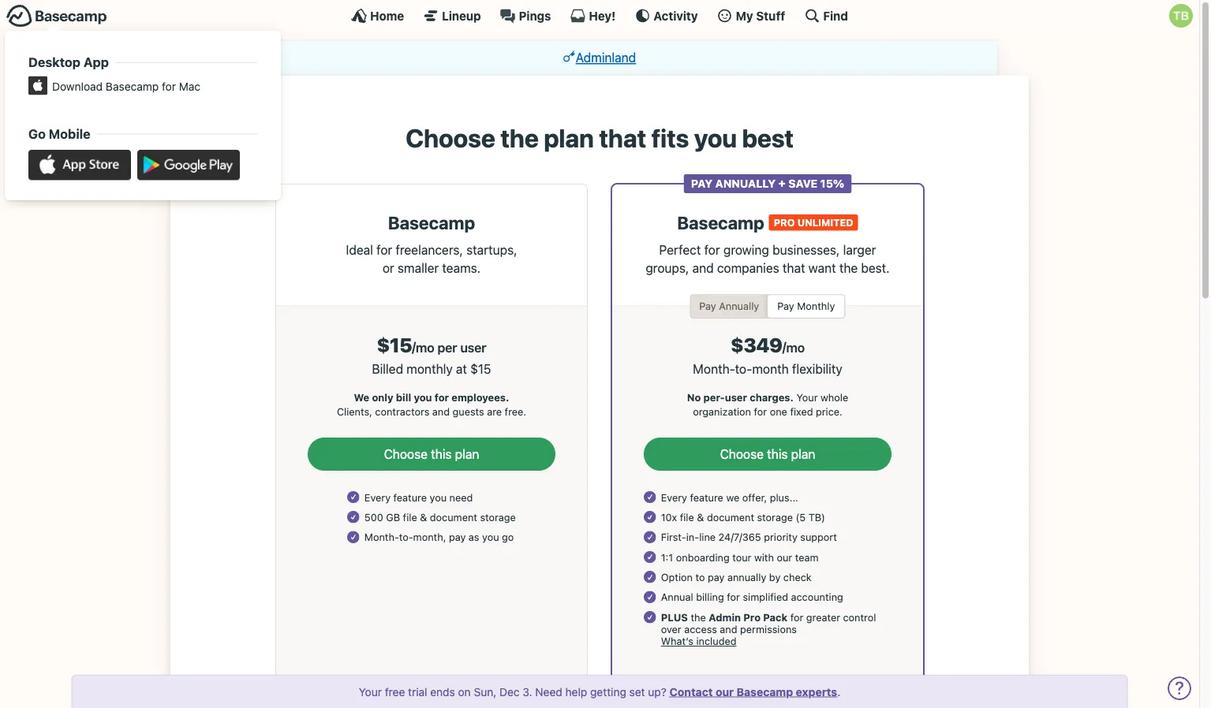 Task type: vqa. For each thing, say whether or not it's contained in the screenshot.
1st the weeks from left
no



Task type: locate. For each thing, give the bounding box(es) containing it.
1 horizontal spatial choose this plan link
[[644, 438, 892, 472]]

feature left we
[[690, 492, 724, 504]]

pay up perfect
[[691, 177, 713, 190]]

you right bill
[[414, 392, 432, 404]]

getting
[[591, 686, 627, 699]]

2 choose this plan link from the left
[[644, 438, 892, 472]]

find
[[824, 9, 849, 23]]

1 choose this plan link from the left
[[308, 438, 556, 472]]

1 horizontal spatial pay
[[708, 572, 725, 584]]

for greater control over access and permissions what's included
[[661, 612, 877, 648]]

annual
[[661, 592, 694, 604]]

2 storage from the left
[[758, 512, 793, 524]]

plan
[[544, 123, 594, 153], [455, 447, 480, 462], [792, 447, 816, 462]]

2 every from the left
[[661, 492, 688, 504]]

0 horizontal spatial plan
[[455, 447, 480, 462]]

0 vertical spatial that
[[599, 123, 647, 153]]

0 horizontal spatial storage
[[480, 512, 516, 524]]

user up at
[[461, 341, 487, 356]]

0 horizontal spatial user
[[461, 341, 487, 356]]

0 vertical spatial the
[[501, 123, 539, 153]]

save
[[789, 177, 818, 190]]

1 horizontal spatial and
[[693, 260, 714, 275]]

pay left as
[[449, 532, 466, 544]]

greater
[[807, 612, 841, 624]]

$349 /mo month-to-month flexibility
[[693, 334, 843, 377]]

groups,
[[646, 260, 690, 275]]

free
[[385, 686, 405, 699]]

document down "every feature we offer, plus..." at the right bottom of the page
[[707, 512, 755, 524]]

user inside the $15 /mo per user billed monthly at           $15
[[461, 341, 487, 356]]

the
[[501, 123, 539, 153], [840, 260, 858, 275], [691, 612, 706, 624]]

for down charges.
[[754, 406, 768, 418]]

file right 10x
[[680, 512, 695, 524]]

1 horizontal spatial this
[[768, 447, 788, 462]]

you inside we only bill you for employees. clients, contractors and guests are free.
[[414, 392, 432, 404]]

0 vertical spatial annually
[[716, 177, 776, 190]]

user inside no per-user charges. your whole organization for one fixed price.
[[725, 392, 748, 404]]

1 feature from the left
[[394, 492, 427, 504]]

0 horizontal spatial document
[[430, 512, 478, 524]]

this down 'one' on the right
[[768, 447, 788, 462]]

to- down $349
[[736, 362, 753, 377]]

with
[[755, 552, 774, 564]]

this up need
[[431, 447, 452, 462]]

0 horizontal spatial that
[[599, 123, 647, 153]]

1 this from the left
[[431, 447, 452, 462]]

1:1
[[661, 552, 674, 564]]

choose
[[406, 123, 496, 153], [384, 447, 428, 462], [720, 447, 764, 462]]

0 horizontal spatial your
[[359, 686, 382, 699]]

you
[[695, 123, 737, 153], [414, 392, 432, 404], [430, 492, 447, 504], [482, 532, 499, 544]]

0 horizontal spatial month-
[[365, 532, 399, 544]]

1 /mo from the left
[[412, 341, 435, 356]]

annually for pay annually
[[716, 177, 776, 190]]

adminland
[[576, 50, 637, 65]]

my stuff
[[736, 9, 786, 23]]

file
[[403, 512, 417, 524], [680, 512, 695, 524]]

that inside perfect for growing businesses, larger groups, and companies that want the best.
[[783, 260, 806, 275]]

employees.
[[452, 392, 510, 404]]

every up 10x
[[661, 492, 688, 504]]

clients,
[[337, 406, 373, 418]]

0 horizontal spatial pro
[[744, 612, 761, 624]]

for up or
[[377, 243, 393, 258]]

per
[[438, 341, 458, 356]]

/mo up monthly
[[412, 341, 435, 356]]

pay
[[449, 532, 466, 544], [708, 572, 725, 584]]

month- up per-
[[693, 362, 736, 377]]

priority
[[764, 532, 798, 544]]

1 horizontal spatial to-
[[736, 362, 753, 377]]

0 vertical spatial pro
[[774, 217, 795, 229]]

smaller
[[398, 260, 439, 275]]

basecamp
[[106, 80, 159, 93], [388, 212, 475, 233], [678, 212, 765, 233], [737, 686, 794, 699]]

$15 up billed
[[377, 334, 412, 357]]

permissions
[[741, 624, 797, 636]]

that left the fits
[[599, 123, 647, 153]]

2 document from the left
[[707, 512, 755, 524]]

/mo up month
[[783, 341, 805, 356]]

need
[[536, 686, 563, 699]]

1 horizontal spatial choose this plan
[[720, 447, 816, 462]]

1 vertical spatial user
[[725, 392, 748, 404]]

pay for pay annually
[[691, 177, 713, 190]]

choose for $15
[[384, 447, 428, 462]]

1 horizontal spatial your
[[797, 392, 818, 404]]

1 horizontal spatial month-
[[693, 362, 736, 377]]

annually left +
[[716, 177, 776, 190]]

adminland link
[[563, 50, 637, 65]]

feature for $349
[[690, 492, 724, 504]]

/mo for $349
[[783, 341, 805, 356]]

file right gb
[[403, 512, 417, 524]]

1 horizontal spatial every
[[661, 492, 688, 504]]

for right pack
[[791, 612, 804, 624]]

& up line
[[697, 512, 705, 524]]

1 horizontal spatial the
[[691, 612, 706, 624]]

2 vertical spatial and
[[720, 624, 738, 636]]

for right perfect
[[705, 243, 721, 258]]

1 vertical spatial that
[[783, 260, 806, 275]]

2 feature from the left
[[690, 492, 724, 504]]

/mo
[[412, 341, 435, 356], [783, 341, 805, 356]]

feature
[[394, 492, 427, 504], [690, 492, 724, 504]]

the inside perfect for growing businesses, larger groups, and companies that want the best.
[[840, 260, 858, 275]]

/mo for $15
[[412, 341, 435, 356]]

0 horizontal spatial feature
[[394, 492, 427, 504]]

and
[[693, 260, 714, 275], [433, 406, 450, 418], [720, 624, 738, 636]]

monthly
[[407, 362, 453, 377]]

pro up businesses,
[[774, 217, 795, 229]]

per-
[[704, 392, 725, 404]]

(5
[[796, 512, 806, 524]]

annually down companies
[[719, 301, 760, 312]]

guests
[[453, 406, 484, 418]]

choose this plan link down 'one' on the right
[[644, 438, 892, 472]]

$15 /mo per user billed monthly at           $15
[[372, 334, 492, 377]]

1 vertical spatial $15
[[471, 362, 492, 377]]

this for $349
[[768, 447, 788, 462]]

for left mac
[[162, 80, 176, 93]]

activity link
[[635, 8, 698, 24]]

1 horizontal spatial storage
[[758, 512, 793, 524]]

sun,
[[474, 686, 497, 699]]

to-
[[736, 362, 753, 377], [399, 532, 413, 544]]

1 every from the left
[[365, 492, 391, 504]]

your left free
[[359, 686, 382, 699]]

choose this plan link
[[308, 438, 556, 472], [644, 438, 892, 472]]

2 this from the left
[[768, 447, 788, 462]]

0 horizontal spatial choose this plan link
[[308, 438, 556, 472]]

price.
[[816, 406, 843, 418]]

and down admin
[[720, 624, 738, 636]]

and down perfect
[[693, 260, 714, 275]]

to- down gb
[[399, 532, 413, 544]]

1 horizontal spatial document
[[707, 512, 755, 524]]

you up 500 gb file & document storage
[[430, 492, 447, 504]]

that
[[599, 123, 647, 153], [783, 260, 806, 275]]

$15 right at
[[471, 362, 492, 377]]

1 file from the left
[[403, 512, 417, 524]]

1 storage from the left
[[480, 512, 516, 524]]

2 horizontal spatial plan
[[792, 447, 816, 462]]

document down need
[[430, 512, 478, 524]]

pay left monthly
[[778, 301, 795, 312]]

best.
[[862, 260, 890, 275]]

pay for $349
[[700, 301, 717, 312]]

1 horizontal spatial our
[[777, 552, 793, 564]]

0 horizontal spatial pay
[[449, 532, 466, 544]]

1 & from the left
[[420, 512, 427, 524]]

and inside we only bill you for employees. clients, contractors and guests are free.
[[433, 406, 450, 418]]

download on the play store image
[[138, 150, 240, 180]]

download basecamp for mac
[[52, 80, 201, 93]]

basecamp up growing
[[678, 212, 765, 233]]

/mo inside the $349 /mo month-to-month flexibility
[[783, 341, 805, 356]]

pro down annual billing for simplified accounting
[[744, 612, 761, 624]]

user up organization on the bottom right
[[725, 392, 748, 404]]

1 document from the left
[[430, 512, 478, 524]]

pay down perfect
[[700, 301, 717, 312]]

0 vertical spatial and
[[693, 260, 714, 275]]

pay annually + save 15%
[[691, 177, 845, 190]]

basecamp down app
[[106, 80, 159, 93]]

our right contact
[[716, 686, 734, 699]]

0 horizontal spatial and
[[433, 406, 450, 418]]

& down every feature you need
[[420, 512, 427, 524]]

month-to-month, pay as you go
[[365, 532, 514, 544]]

choose this plan link for $15
[[308, 438, 556, 472]]

you right as
[[482, 532, 499, 544]]

choose this plan down 'one' on the right
[[720, 447, 816, 462]]

0 horizontal spatial the
[[501, 123, 539, 153]]

pay right 'to'
[[708, 572, 725, 584]]

/mo inside the $15 /mo per user billed monthly at           $15
[[412, 341, 435, 356]]

1 horizontal spatial file
[[680, 512, 695, 524]]

0 horizontal spatial $15
[[377, 334, 412, 357]]

2 choose this plan from the left
[[720, 447, 816, 462]]

at
[[456, 362, 467, 377]]

1 vertical spatial month-
[[365, 532, 399, 544]]

feature up gb
[[394, 492, 427, 504]]

what's
[[661, 636, 694, 648]]

tim burton image
[[1170, 4, 1194, 28]]

storage up priority
[[758, 512, 793, 524]]

0 horizontal spatial /mo
[[412, 341, 435, 356]]

monthly
[[798, 301, 836, 312]]

first-in-line 24/7/365 priority support
[[661, 532, 838, 544]]

plan for $349
[[792, 447, 816, 462]]

access
[[685, 624, 718, 636]]

0 vertical spatial month-
[[693, 362, 736, 377]]

2 vertical spatial the
[[691, 612, 706, 624]]

0 horizontal spatial &
[[420, 512, 427, 524]]

0 vertical spatial your
[[797, 392, 818, 404]]

every up 500
[[365, 492, 391, 504]]

1 horizontal spatial &
[[697, 512, 705, 524]]

month- down 500
[[365, 532, 399, 544]]

plus the admin pro pack
[[661, 612, 788, 624]]

1 horizontal spatial that
[[783, 260, 806, 275]]

that down businesses,
[[783, 260, 806, 275]]

and left guests
[[433, 406, 450, 418]]

1 vertical spatial annually
[[719, 301, 760, 312]]

1 vertical spatial and
[[433, 406, 450, 418]]

0 vertical spatial pay
[[449, 532, 466, 544]]

$15
[[377, 334, 412, 357], [471, 362, 492, 377]]

perfect for growing businesses, larger groups, and companies that want the best.
[[646, 243, 890, 275]]

your up fixed
[[797, 392, 818, 404]]

0 horizontal spatial choose this plan
[[384, 447, 480, 462]]

2 horizontal spatial the
[[840, 260, 858, 275]]

larger
[[844, 243, 877, 258]]

500
[[365, 512, 383, 524]]

1 vertical spatial our
[[716, 686, 734, 699]]

annual billing for simplified accounting
[[661, 592, 844, 604]]

our down priority
[[777, 552, 793, 564]]

pro
[[774, 217, 795, 229], [744, 612, 761, 624]]

1 horizontal spatial /mo
[[783, 341, 805, 356]]

in-
[[687, 532, 700, 544]]

1 vertical spatial the
[[840, 260, 858, 275]]

for inside ideal for freelancers, startups, or smaller teams.
[[377, 243, 393, 258]]

0 horizontal spatial this
[[431, 447, 452, 462]]

go
[[28, 126, 46, 142]]

1 horizontal spatial user
[[725, 392, 748, 404]]

we only bill you for employees. clients, contractors and guests are free.
[[337, 392, 527, 418]]

2 horizontal spatial and
[[720, 624, 738, 636]]

0 horizontal spatial every
[[365, 492, 391, 504]]

0 horizontal spatial file
[[403, 512, 417, 524]]

bill
[[396, 392, 411, 404]]

2 /mo from the left
[[783, 341, 805, 356]]

choose this plan up every feature you need
[[384, 447, 480, 462]]

basecamp left experts
[[737, 686, 794, 699]]

contact
[[670, 686, 713, 699]]

this for $15
[[431, 447, 452, 462]]

1 vertical spatial pay
[[708, 572, 725, 584]]

want
[[809, 260, 837, 275]]

home
[[370, 9, 404, 23]]

storage up "go"
[[480, 512, 516, 524]]

choose this plan link up every feature you need
[[308, 438, 556, 472]]

1 choose this plan from the left
[[384, 447, 480, 462]]

lineup link
[[423, 8, 481, 24]]

0 vertical spatial user
[[461, 341, 487, 356]]

flexibility
[[793, 362, 843, 377]]

1 horizontal spatial feature
[[690, 492, 724, 504]]

included
[[697, 636, 737, 648]]

mobile
[[49, 126, 90, 142]]

0 horizontal spatial to-
[[399, 532, 413, 544]]

0 vertical spatial to-
[[736, 362, 753, 377]]

for down monthly
[[435, 392, 449, 404]]

0 horizontal spatial our
[[716, 686, 734, 699]]



Task type: describe. For each thing, give the bounding box(es) containing it.
businesses,
[[773, 243, 840, 258]]

3.
[[523, 686, 533, 699]]

option
[[661, 572, 693, 584]]

go mobile
[[28, 126, 90, 142]]

only
[[372, 392, 394, 404]]

charges.
[[750, 392, 794, 404]]

ideal
[[346, 243, 373, 258]]

1 horizontal spatial plan
[[544, 123, 594, 153]]

pings
[[519, 9, 551, 23]]

1 vertical spatial to-
[[399, 532, 413, 544]]

1:1 onboarding tour with our team
[[661, 552, 819, 564]]

tb)
[[809, 512, 826, 524]]

1 vertical spatial pro
[[744, 612, 761, 624]]

for inside perfect for growing businesses, larger groups, and companies that want the best.
[[705, 243, 721, 258]]

whole
[[821, 392, 849, 404]]

1 horizontal spatial pro
[[774, 217, 795, 229]]

need
[[450, 492, 473, 504]]

choose this plan for $15
[[384, 447, 480, 462]]

plan for $15
[[455, 447, 480, 462]]

plus
[[661, 612, 688, 624]]

we
[[354, 392, 370, 404]]

my
[[736, 9, 754, 23]]

your free trial ends on sun, dec  3. need help getting set up? contact our basecamp experts .
[[359, 686, 841, 699]]

.
[[838, 686, 841, 699]]

first-
[[661, 532, 687, 544]]

perfect
[[660, 243, 701, 258]]

find button
[[805, 8, 849, 24]]

every for $15
[[365, 492, 391, 504]]

to
[[696, 572, 705, 584]]

your inside no per-user charges. your whole organization for one fixed price.
[[797, 392, 818, 404]]

2 & from the left
[[697, 512, 705, 524]]

every feature you need
[[365, 492, 473, 504]]

help
[[566, 686, 588, 699]]

support
[[801, 532, 838, 544]]

home link
[[351, 8, 404, 24]]

annually
[[728, 572, 767, 584]]

+
[[779, 177, 786, 190]]

freelancers,
[[396, 243, 463, 258]]

month
[[753, 362, 789, 377]]

desktop app
[[28, 54, 109, 70]]

choose for $349
[[720, 447, 764, 462]]

tour
[[733, 552, 752, 564]]

by
[[770, 572, 781, 584]]

choose this plan link for $349
[[644, 438, 892, 472]]

billing
[[697, 592, 725, 604]]

you right the fits
[[695, 123, 737, 153]]

companies
[[718, 260, 780, 275]]

contractors
[[375, 406, 430, 418]]

every for $349
[[661, 492, 688, 504]]

choose the plan that fits you best
[[406, 123, 794, 153]]

10x file & document storage (5 tb)
[[661, 512, 826, 524]]

for inside download basecamp for mac link
[[162, 80, 176, 93]]

pay monthly
[[778, 301, 836, 312]]

1 horizontal spatial $15
[[471, 362, 492, 377]]

billed
[[372, 362, 403, 377]]

basecamp up freelancers,
[[388, 212, 475, 233]]

plus...
[[770, 492, 799, 504]]

feature for $15
[[394, 492, 427, 504]]

the for admin
[[691, 612, 706, 624]]

for down option to pay annually by check
[[727, 592, 740, 604]]

24/7/365
[[719, 532, 762, 544]]

0 vertical spatial $15
[[377, 334, 412, 357]]

no
[[687, 392, 701, 404]]

on
[[458, 686, 471, 699]]

basecamp inside main element
[[106, 80, 159, 93]]

no per-user charges. your whole organization for one fixed price.
[[687, 392, 849, 418]]

stuff
[[757, 9, 786, 23]]

team
[[796, 552, 819, 564]]

experts
[[796, 686, 838, 699]]

for inside we only bill you for employees. clients, contractors and guests are free.
[[435, 392, 449, 404]]

growing
[[724, 243, 770, 258]]

pay annually
[[700, 301, 760, 312]]

control
[[844, 612, 877, 624]]

as
[[469, 532, 480, 544]]

0 vertical spatial our
[[777, 552, 793, 564]]

pings button
[[500, 8, 551, 24]]

2 file from the left
[[680, 512, 695, 524]]

choose this plan for $349
[[720, 447, 816, 462]]

switch accounts image
[[6, 4, 107, 28]]

dec
[[500, 686, 520, 699]]

the for plan
[[501, 123, 539, 153]]

15%
[[821, 177, 845, 190]]

organization
[[693, 406, 752, 418]]

app
[[84, 54, 109, 70]]

simplified
[[743, 592, 789, 604]]

trial
[[408, 686, 428, 699]]

fixed
[[791, 406, 814, 418]]

up?
[[648, 686, 667, 699]]

and inside perfect for growing businesses, larger groups, and companies that want the best.
[[693, 260, 714, 275]]

for inside for greater control over access and permissions what's included
[[791, 612, 804, 624]]

contact our basecamp experts link
[[670, 686, 838, 699]]

ideal for freelancers, startups, or smaller teams.
[[346, 243, 518, 275]]

activity
[[654, 9, 698, 23]]

free.
[[505, 406, 527, 418]]

every feature we offer, plus...
[[661, 492, 799, 504]]

set
[[630, 686, 646, 699]]

download
[[52, 80, 103, 93]]

1 vertical spatial your
[[359, 686, 382, 699]]

main element
[[0, 0, 1200, 200]]

annually for $349
[[719, 301, 760, 312]]

500 gb file & document storage
[[365, 512, 516, 524]]

download on the app store image
[[28, 150, 131, 180]]

one
[[770, 406, 788, 418]]

fits
[[652, 123, 689, 153]]

to- inside the $349 /mo month-to-month flexibility
[[736, 362, 753, 377]]

and inside for greater control over access and permissions what's included
[[720, 624, 738, 636]]

over
[[661, 624, 682, 636]]

line
[[700, 532, 716, 544]]

for inside no per-user charges. your whole organization for one fixed price.
[[754, 406, 768, 418]]

month- inside the $349 /mo month-to-month flexibility
[[693, 362, 736, 377]]



